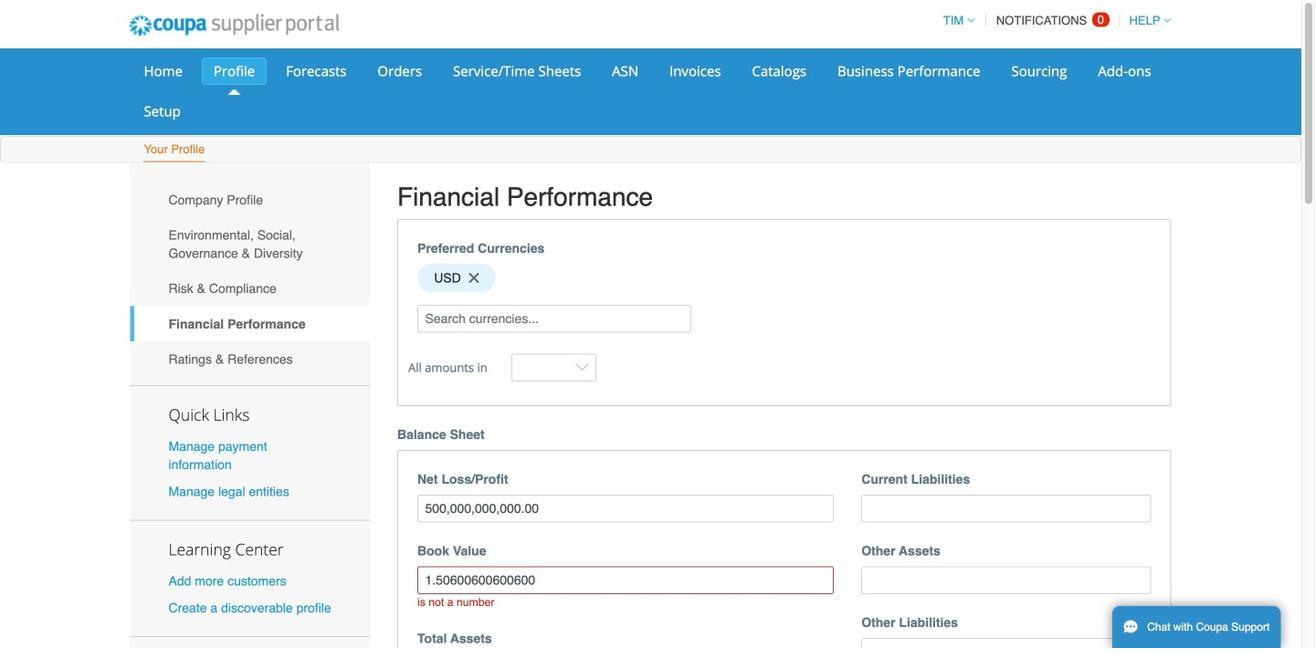 Task type: vqa. For each thing, say whether or not it's contained in the screenshot.
topmost ADMIN
no



Task type: locate. For each thing, give the bounding box(es) containing it.
None text field
[[862, 495, 1151, 523]]

option inside "selected" list box
[[417, 264, 496, 292]]

coupa supplier portal image
[[116, 3, 352, 48]]

navigation
[[935, 3, 1172, 38]]

Search currencies... field
[[417, 305, 692, 333]]

None text field
[[417, 495, 834, 523], [417, 567, 834, 595], [862, 567, 1151, 595], [862, 638, 1151, 649], [417, 495, 834, 523], [417, 567, 834, 595], [862, 567, 1151, 595], [862, 638, 1151, 649]]

selected list box
[[411, 260, 1158, 297]]

option
[[417, 264, 496, 292]]



